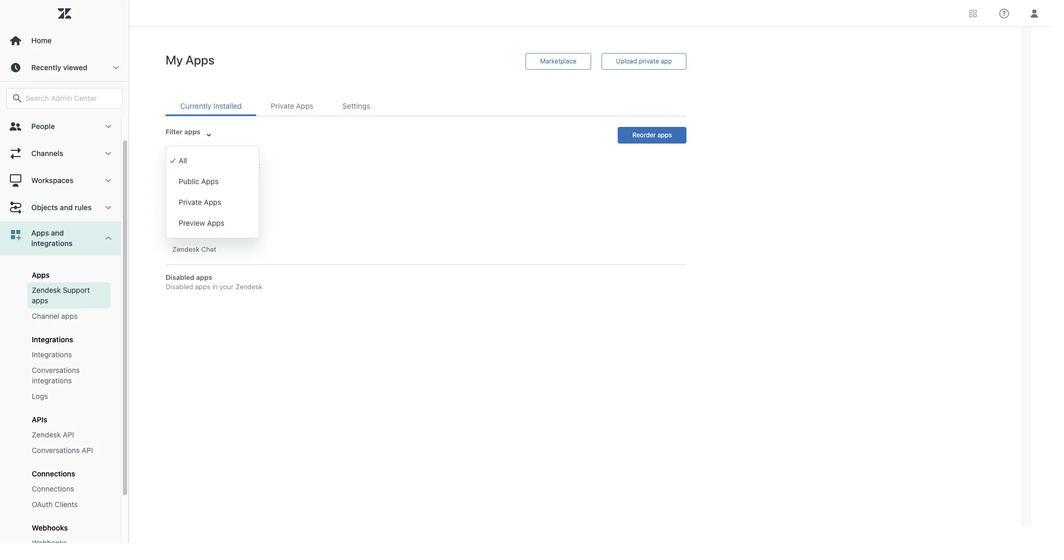 Task type: vqa. For each thing, say whether or not it's contained in the screenshot.
Average value $0
no



Task type: locate. For each thing, give the bounding box(es) containing it.
0 vertical spatial connections
[[32, 470, 75, 479]]

integrations inside dropdown button
[[31, 239, 73, 248]]

conversations api link
[[28, 443, 110, 459]]

conversations for api
[[32, 446, 80, 455]]

2 integrations from the top
[[32, 351, 72, 359]]

and
[[60, 203, 73, 212], [51, 229, 64, 238]]

and down the objects and rules dropdown button
[[51, 229, 64, 238]]

0 vertical spatial apps
[[31, 229, 49, 238]]

1 vertical spatial integrations
[[32, 351, 72, 359]]

connections element
[[32, 470, 75, 479], [32, 484, 74, 495]]

connections element up oauth clients
[[32, 484, 74, 495]]

apps inside 'zendesk support apps'
[[32, 296, 48, 305]]

1 horizontal spatial apps
[[61, 312, 78, 321]]

zendesk inside "link"
[[32, 431, 61, 440]]

1 connections from the top
[[32, 470, 75, 479]]

1 vertical spatial webhooks element
[[32, 539, 67, 544]]

oauth
[[32, 501, 53, 509]]

2 connections element from the top
[[32, 484, 74, 495]]

apps inside apps and integrations
[[31, 229, 49, 238]]

2 zendesk from the top
[[32, 431, 61, 440]]

tree item containing apps and integrations
[[0, 221, 121, 544]]

1 conversations from the top
[[32, 366, 80, 375]]

0 vertical spatial and
[[60, 203, 73, 212]]

integrations up conversations integrations
[[32, 351, 72, 359]]

apps down zendesk support apps "element"
[[61, 312, 78, 321]]

logs
[[32, 392, 48, 401]]

tree
[[0, 113, 129, 544]]

1 vertical spatial api
[[82, 446, 93, 455]]

1 connections element from the top
[[32, 470, 75, 479]]

1 horizontal spatial api
[[82, 446, 93, 455]]

webhooks element
[[32, 524, 68, 533], [32, 539, 67, 544]]

conversations
[[32, 366, 80, 375], [32, 446, 80, 455]]

connections for 2nd connections element from the bottom
[[32, 470, 75, 479]]

tree item inside tree
[[0, 221, 121, 544]]

people button
[[0, 113, 121, 140]]

1 integrations from the top
[[32, 335, 73, 344]]

zendesk support apps
[[32, 286, 90, 305]]

integrations element up integrations link
[[32, 335, 73, 344]]

connections up connections link
[[32, 470, 75, 479]]

1 vertical spatial and
[[51, 229, 64, 238]]

0 vertical spatial conversations
[[32, 366, 80, 375]]

conversations integrations link
[[28, 363, 110, 389]]

apps
[[31, 229, 49, 238], [32, 271, 50, 280]]

0 vertical spatial integrations element
[[32, 335, 73, 344]]

integrations
[[31, 239, 73, 248], [32, 377, 72, 385]]

1 zendesk from the top
[[32, 286, 61, 295]]

objects
[[31, 203, 58, 212]]

oauth clients
[[32, 501, 78, 509]]

1 vertical spatial integrations
[[32, 377, 72, 385]]

user menu image
[[1028, 7, 1041, 20]]

api up conversations api "link"
[[63, 431, 74, 440]]

integrations up integrations link
[[32, 335, 73, 344]]

0 vertical spatial zendesk
[[32, 286, 61, 295]]

api down zendesk api "link"
[[82, 446, 93, 455]]

apps inside group
[[32, 271, 50, 280]]

None search field
[[1, 88, 128, 109]]

integrations element up conversations integrations
[[32, 350, 72, 360]]

apis
[[32, 416, 47, 425]]

2 webhooks element from the top
[[32, 539, 67, 544]]

conversations integrations
[[32, 366, 80, 385]]

webhooks element down oauth clients element
[[32, 524, 68, 533]]

zendesk for zendesk api
[[32, 431, 61, 440]]

0 vertical spatial api
[[63, 431, 74, 440]]

channel apps
[[32, 312, 78, 321]]

zendesk api link
[[28, 428, 110, 443]]

logs element
[[32, 392, 48, 402]]

connections element up connections link
[[32, 470, 75, 479]]

and for apps
[[51, 229, 64, 238]]

and inside dropdown button
[[60, 203, 73, 212]]

channel
[[32, 312, 59, 321]]

home button
[[0, 27, 129, 54]]

0 horizontal spatial apps
[[32, 296, 48, 305]]

webhooks
[[32, 524, 68, 533]]

2 connections from the top
[[32, 485, 74, 494]]

apps down objects
[[31, 229, 49, 238]]

webhooks element down webhooks
[[32, 539, 67, 544]]

connections
[[32, 470, 75, 479], [32, 485, 74, 494]]

and inside apps and integrations
[[51, 229, 64, 238]]

channel apps element
[[32, 312, 78, 322]]

integrations up logs
[[32, 377, 72, 385]]

conversations down zendesk api element on the bottom of the page
[[32, 446, 80, 455]]

api
[[63, 431, 74, 440], [82, 446, 93, 455]]

apps up the channel
[[32, 296, 48, 305]]

0 horizontal spatial api
[[63, 431, 74, 440]]

2 conversations from the top
[[32, 446, 80, 455]]

and left the rules
[[60, 203, 73, 212]]

connections link
[[28, 482, 110, 497]]

integrations up apps "element"
[[31, 239, 73, 248]]

objects and rules
[[31, 203, 92, 212]]

integrations link
[[28, 347, 110, 363]]

0 vertical spatial integrations
[[31, 239, 73, 248]]

integrations element
[[32, 335, 73, 344], [32, 350, 72, 360]]

primary element
[[0, 0, 129, 544]]

1 vertical spatial apps
[[61, 312, 78, 321]]

0 vertical spatial connections element
[[32, 470, 75, 479]]

and for objects
[[60, 203, 73, 212]]

api inside conversations api element
[[82, 446, 93, 455]]

0 vertical spatial integrations
[[32, 335, 73, 344]]

1 vertical spatial connections element
[[32, 484, 74, 495]]

apps and integrations group
[[0, 256, 121, 544]]

apps and integrations
[[31, 229, 73, 248]]

apps
[[32, 296, 48, 305], [61, 312, 78, 321]]

apis element
[[32, 416, 47, 425]]

0 vertical spatial apps
[[32, 296, 48, 305]]

conversations down integrations link
[[32, 366, 80, 375]]

1 webhooks element from the top
[[32, 524, 68, 533]]

zendesk
[[32, 286, 61, 295], [32, 431, 61, 440]]

integrations
[[32, 335, 73, 344], [32, 351, 72, 359]]

1 vertical spatial integrations element
[[32, 350, 72, 360]]

tree containing people
[[0, 113, 129, 544]]

tree item
[[0, 221, 121, 544]]

connections up oauth clients
[[32, 485, 74, 494]]

connections for second connections element from the top
[[32, 485, 74, 494]]

1 vertical spatial conversations
[[32, 446, 80, 455]]

apps element
[[32, 271, 50, 280]]

apps for apps and integrations
[[31, 229, 49, 238]]

1 vertical spatial apps
[[32, 271, 50, 280]]

1 vertical spatial zendesk
[[32, 431, 61, 440]]

zendesk down apis
[[32, 431, 61, 440]]

zendesk down apps "element"
[[32, 286, 61, 295]]

1 vertical spatial connections
[[32, 485, 74, 494]]

channels button
[[0, 140, 121, 167]]

apps up 'zendesk support apps'
[[32, 271, 50, 280]]

zendesk inside 'zendesk support apps'
[[32, 286, 61, 295]]

api inside zendesk api element
[[63, 431, 74, 440]]

0 vertical spatial webhooks element
[[32, 524, 68, 533]]



Task type: describe. For each thing, give the bounding box(es) containing it.
integrations inside conversations integrations
[[32, 377, 72, 385]]

recently viewed
[[31, 63, 87, 72]]

oauth clients link
[[28, 497, 110, 513]]

apps for apps "element"
[[32, 271, 50, 280]]

webhooks element containing webhooks
[[32, 524, 68, 533]]

zendesk api
[[32, 431, 74, 440]]

support
[[63, 286, 90, 295]]

1 integrations element from the top
[[32, 335, 73, 344]]

clients
[[55, 501, 78, 509]]

conversations api
[[32, 446, 93, 455]]

recently
[[31, 63, 61, 72]]

recently viewed button
[[0, 54, 129, 81]]

viewed
[[63, 63, 87, 72]]

oauth clients element
[[32, 500, 78, 511]]

workspaces
[[31, 176, 73, 185]]

tree inside primary element
[[0, 113, 129, 544]]

objects and rules button
[[0, 194, 121, 221]]

conversations api element
[[32, 446, 93, 456]]

conversations integrations element
[[32, 366, 106, 387]]

channel apps link
[[28, 309, 110, 325]]

none search field inside primary element
[[1, 88, 128, 109]]

integrations for first integrations element from the top of the "apps and integrations" group
[[32, 335, 73, 344]]

api for conversations api
[[82, 446, 93, 455]]

2 integrations element from the top
[[32, 350, 72, 360]]

api for zendesk api
[[63, 431, 74, 440]]

home
[[31, 36, 52, 45]]

zendesk products image
[[969, 10, 977, 17]]

channels
[[31, 149, 63, 158]]

zendesk for zendesk support apps
[[32, 286, 61, 295]]

people
[[31, 122, 55, 131]]

apps and integrations button
[[0, 221, 121, 256]]

zendesk api element
[[32, 430, 74, 441]]

integrations for first integrations element from the bottom
[[32, 351, 72, 359]]

logs link
[[28, 389, 110, 405]]

zendesk support apps link
[[28, 283, 110, 309]]

conversations for integrations
[[32, 366, 80, 375]]

Search Admin Center field
[[26, 94, 116, 103]]

zendesk support apps element
[[32, 285, 106, 306]]

rules
[[75, 203, 92, 212]]

help image
[[1000, 9, 1009, 18]]

workspaces button
[[0, 167, 121, 194]]



